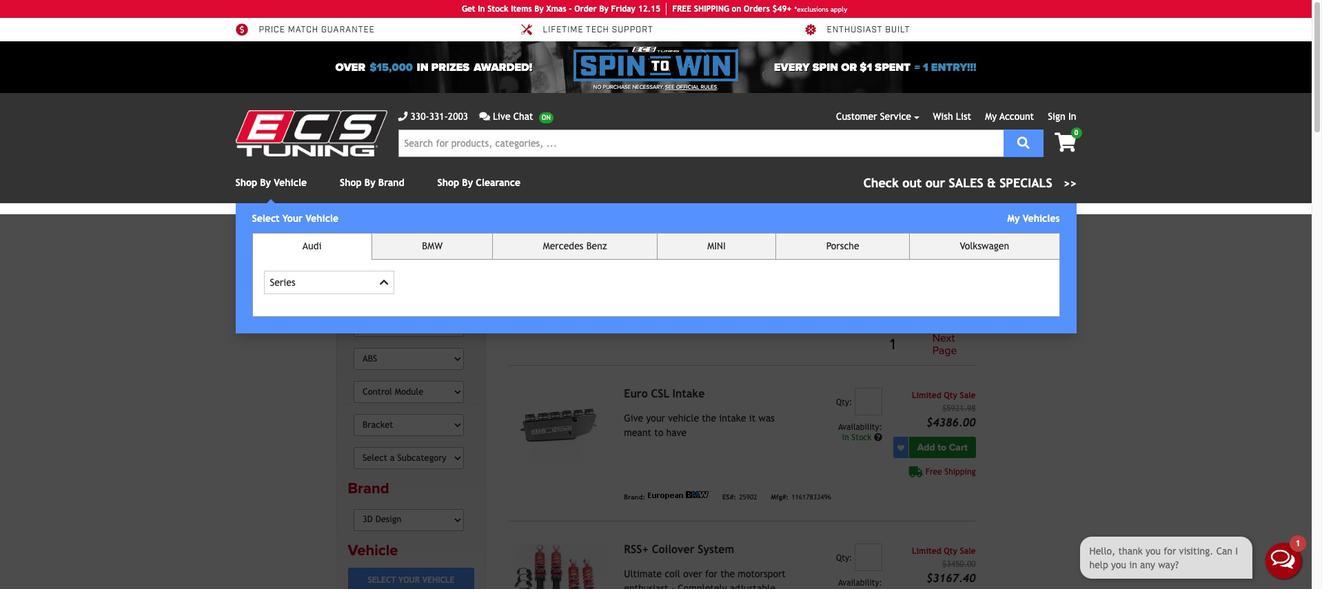 Task type: locate. For each thing, give the bounding box(es) containing it.
0 horizontal spatial stock
[[488, 4, 508, 14]]

by down 2003
[[462, 177, 473, 188]]

0 vertical spatial 1
[[923, 60, 928, 74]]

0 vertical spatial page
[[371, 223, 389, 233]]

by right order
[[599, 4, 609, 14]]

330-331-2003 link
[[398, 110, 468, 124]]

1 vertical spatial page
[[933, 344, 957, 357]]

my left account
[[985, 111, 997, 122]]

enthusiast built
[[827, 25, 910, 35]]

page inside paginated product list navigation navigation
[[933, 344, 957, 357]]

0 horizontal spatial shop
[[235, 177, 257, 188]]

0 horizontal spatial -
[[569, 4, 572, 14]]

tab list containing audi
[[252, 233, 1060, 317]]

your for select
[[398, 576, 420, 586]]

your
[[282, 213, 303, 224]]

enthusiast
[[624, 583, 668, 589]]

order
[[574, 4, 597, 14]]

2 qty from the top
[[944, 547, 957, 556]]

system
[[698, 543, 734, 556]]

0 horizontal spatial the
[[702, 413, 716, 424]]

page right 'home'
[[371, 223, 389, 233]]

mercedes
[[543, 241, 584, 252]]

0 horizontal spatial to
[[654, 428, 663, 439]]

the inside "ultimate coil over for the motorsport enthusiast - completely adjustable"
[[721, 569, 735, 580]]

rss+ coilover system
[[624, 543, 734, 556]]

- right xmas
[[569, 4, 572, 14]]

qty up $3450.00
[[944, 547, 957, 556]]

to
[[890, 228, 898, 239], [654, 428, 663, 439], [938, 442, 947, 454]]

1 link
[[882, 334, 904, 356]]

in
[[417, 60, 429, 74]]

0 vertical spatial my
[[985, 111, 997, 122]]

- down coil
[[671, 583, 675, 589]]

1 vertical spatial 1
[[890, 335, 895, 354]]

1 vertical spatial in
[[1068, 111, 1076, 122]]

1 vertical spatial vehicle
[[668, 413, 699, 424]]

sale for $3167.40
[[960, 547, 976, 556]]

built
[[885, 25, 910, 35]]

vehicles
[[1023, 213, 1060, 224]]

limited inside limited qty sale $3450.00 $3167.40
[[912, 547, 941, 556]]

my for my vehicles
[[1008, 213, 1020, 224]]

shipping
[[945, 468, 976, 477]]

vehicle right a
[[928, 228, 958, 239]]

customer service button
[[836, 110, 919, 124]]

genuine european bmw - corporate logo image
[[648, 492, 709, 500]]

sale inside limited qty sale $5921.98 $4386.00
[[960, 391, 976, 401]]

1 vertical spatial my
[[1008, 213, 1020, 224]]

1 vertical spatial to
[[654, 428, 663, 439]]

series
[[270, 277, 295, 288]]

sale up $3450.00
[[960, 547, 976, 556]]

your
[[646, 413, 665, 424], [398, 576, 420, 586]]

1 vertical spatial your
[[398, 576, 420, 586]]

0 vertical spatial to
[[890, 228, 898, 239]]

shop for shop by clearance
[[437, 177, 459, 188]]

page right 1 link
[[933, 344, 957, 357]]

the inside give your vehicle the intake it was meant to have
[[702, 413, 716, 424]]

1 vertical spatial qty
[[944, 547, 957, 556]]

1 horizontal spatial the
[[721, 569, 735, 580]]

1 shop from the left
[[235, 177, 257, 188]]

2 limited from the top
[[912, 547, 941, 556]]

0 vertical spatial qty:
[[836, 398, 852, 408]]

1 horizontal spatial stock
[[852, 433, 872, 443]]

vehicle
[[928, 228, 958, 239], [668, 413, 699, 424]]

your inside give your vehicle the intake it was meant to have
[[646, 413, 665, 424]]

comments image
[[479, 112, 490, 121]]

2 sale from the top
[[960, 547, 976, 556]]

0 vertical spatial in
[[478, 4, 485, 14]]

your for give
[[646, 413, 665, 424]]

get
[[462, 4, 475, 14]]

0 vertical spatial sale
[[960, 391, 976, 401]]

shop up bmw
[[437, 177, 459, 188]]

shop up 'home'
[[340, 177, 362, 188]]

support
[[612, 25, 653, 35]]

was
[[759, 413, 775, 424]]

0 vertical spatial availability:
[[838, 423, 882, 432]]

1 horizontal spatial vehicle
[[928, 228, 958, 239]]

page
[[371, 223, 389, 233], [933, 344, 957, 357]]

0 vertical spatial the
[[702, 413, 716, 424]]

$15,000
[[370, 60, 413, 74]]

csl
[[651, 388, 669, 401]]

give your vehicle the intake it was meant to have
[[624, 413, 775, 439]]

limited up $3167.40
[[912, 547, 941, 556]]

my left vehicles
[[1008, 213, 1020, 224]]

25902
[[739, 494, 757, 501]]

qty inside limited qty sale $5921.98 $4386.00
[[944, 391, 957, 401]]

by up select your vehicle on the left top
[[260, 177, 271, 188]]

0 horizontal spatial my
[[985, 111, 997, 122]]

1 vertical spatial sale
[[960, 547, 976, 556]]

qty
[[944, 391, 957, 401], [944, 547, 957, 556]]

in right get
[[478, 4, 485, 14]]

to left have on the bottom of the page
[[654, 428, 663, 439]]

clearance down live
[[476, 177, 520, 188]]

sale up $5921.98
[[960, 391, 976, 401]]

sales & specials link
[[864, 174, 1076, 192]]

0 horizontal spatial your
[[398, 576, 420, 586]]

0 vertical spatial limited
[[912, 391, 941, 401]]

1 horizontal spatial my
[[1008, 213, 1020, 224]]

None number field
[[855, 388, 882, 416], [855, 544, 882, 572], [855, 388, 882, 416], [855, 544, 882, 572]]

1 vertical spatial stock
[[852, 433, 872, 443]]

$3167.40
[[926, 572, 976, 585]]

free ship ping on orders $49+ *exclusions apply
[[672, 4, 847, 14]]

0 horizontal spatial clearance
[[398, 223, 436, 233]]

euro
[[624, 388, 648, 401]]

1 vertical spatial availability:
[[838, 579, 882, 588]]

ecs tuning 'spin to win' contest logo image
[[574, 47, 738, 81]]

spin
[[813, 60, 838, 74]]

coil
[[665, 569, 680, 580]]

the left intake on the bottom right of the page
[[702, 413, 716, 424]]

in left question circle icon
[[842, 433, 849, 443]]

orders
[[744, 4, 770, 14]]

a
[[920, 228, 925, 239]]

0
[[1074, 129, 1078, 136]]

- inside "ultimate coil over for the motorsport enthusiast - completely adjustable"
[[671, 583, 675, 589]]

in
[[478, 4, 485, 14], [1068, 111, 1076, 122], [842, 433, 849, 443]]

in for get
[[478, 4, 485, 14]]

select your vehicle
[[252, 213, 339, 224]]

qty inside limited qty sale $3450.00 $3167.40
[[944, 547, 957, 556]]

my account
[[985, 111, 1034, 122]]

please tap 'select' to pick a vehicle
[[811, 228, 958, 239]]

0 horizontal spatial vehicle
[[668, 413, 699, 424]]

by up home page link
[[365, 177, 375, 188]]

home
[[348, 223, 369, 233]]

spent
[[875, 60, 910, 74]]

tab list
[[252, 233, 1060, 317]]

'select'
[[858, 228, 887, 239]]

qty for $4386.00
[[944, 391, 957, 401]]

0 vertical spatial clearance
[[476, 177, 520, 188]]

qty:
[[836, 398, 852, 408], [836, 554, 852, 563]]

stock left the items on the top of page
[[488, 4, 508, 14]]

1 sale from the top
[[960, 391, 976, 401]]

2 shop from the left
[[340, 177, 362, 188]]

1 horizontal spatial in
[[842, 433, 849, 443]]

intake
[[673, 388, 705, 401]]

0 vertical spatial vehicle
[[928, 228, 958, 239]]

no
[[593, 84, 602, 90]]

price match guarantee
[[259, 25, 375, 35]]

to right add in the right of the page
[[938, 442, 947, 454]]

1 vertical spatial select
[[937, 228, 961, 236]]

qty up $5921.98
[[944, 391, 957, 401]]

1 horizontal spatial page
[[933, 344, 957, 357]]

shopping cart image
[[1055, 133, 1076, 152]]

1 qty from the top
[[944, 391, 957, 401]]

=
[[915, 60, 920, 74]]

1 horizontal spatial -
[[671, 583, 675, 589]]

1 horizontal spatial clearance
[[476, 177, 520, 188]]

vehicle for shop by vehicle
[[274, 177, 307, 188]]

page for next
[[933, 344, 957, 357]]

1 vertical spatial qty:
[[836, 554, 852, 563]]

2 horizontal spatial shop
[[437, 177, 459, 188]]

-
[[569, 4, 572, 14], [671, 583, 675, 589]]

shop up select your vehicle on the left top
[[235, 177, 257, 188]]

official
[[676, 84, 699, 90]]

2 horizontal spatial select
[[937, 228, 961, 236]]

by for shop by clearance
[[462, 177, 473, 188]]

live chat link
[[479, 110, 553, 124]]

0 horizontal spatial in
[[478, 4, 485, 14]]

select
[[252, 213, 280, 224], [937, 228, 961, 236], [368, 576, 396, 586]]

sign
[[1048, 111, 1066, 122]]

1 vertical spatial limited
[[912, 547, 941, 556]]

paginated product list navigation navigation
[[616, 330, 976, 360]]

next
[[933, 332, 955, 345]]

1 vertical spatial the
[[721, 569, 735, 580]]

2 vertical spatial select
[[368, 576, 396, 586]]

by left xmas
[[534, 4, 544, 14]]

0 vertical spatial select
[[252, 213, 280, 224]]

1 horizontal spatial shop
[[340, 177, 362, 188]]

0 vertical spatial qty
[[944, 391, 957, 401]]

in right sign
[[1068, 111, 1076, 122]]

1 horizontal spatial select
[[368, 576, 396, 586]]

qty for $3167.40
[[944, 547, 957, 556]]

home page link
[[348, 223, 396, 233]]

select link
[[937, 228, 961, 236]]

2 vertical spatial to
[[938, 442, 947, 454]]

$49+
[[772, 4, 792, 14]]

limited qty sale $5921.98 $4386.00
[[912, 391, 976, 430]]

0 horizontal spatial select
[[252, 213, 280, 224]]

clearance up bmw
[[398, 223, 436, 233]]

1 horizontal spatial 1
[[923, 60, 928, 74]]

stock
[[488, 4, 508, 14], [852, 433, 872, 443]]

1
[[923, 60, 928, 74], [890, 335, 895, 354]]

over $15,000 in prizes
[[335, 60, 470, 74]]

stock left question circle icon
[[852, 433, 872, 443]]

$3450.00
[[942, 560, 976, 570]]

3 shop from the left
[[437, 177, 459, 188]]

by for shop by vehicle
[[260, 177, 271, 188]]

1 right =
[[923, 60, 928, 74]]

vehicle inside give your vehicle the intake it was meant to have
[[668, 413, 699, 424]]

the right for
[[721, 569, 735, 580]]

page for home
[[371, 223, 389, 233]]

1 vertical spatial -
[[671, 583, 675, 589]]

vehicle up have on the bottom of the page
[[668, 413, 699, 424]]

items
[[511, 4, 532, 14]]

shop for shop by brand
[[340, 177, 362, 188]]

limited inside limited qty sale $5921.98 $4386.00
[[912, 391, 941, 401]]

0 vertical spatial brand
[[378, 177, 404, 188]]

0 horizontal spatial 1
[[890, 335, 895, 354]]

shop
[[235, 177, 257, 188], [340, 177, 362, 188], [437, 177, 459, 188]]

live chat
[[493, 111, 533, 122]]

select for select your vehicle
[[368, 576, 396, 586]]

brand:
[[624, 494, 645, 501]]

to left pick
[[890, 228, 898, 239]]

apply
[[831, 5, 847, 13]]

0 vertical spatial your
[[646, 413, 665, 424]]

2 horizontal spatial in
[[1068, 111, 1076, 122]]

sale inside limited qty sale $3450.00 $3167.40
[[960, 547, 976, 556]]

rules
[[701, 84, 717, 90]]

1 horizontal spatial your
[[646, 413, 665, 424]]

2 horizontal spatial to
[[938, 442, 947, 454]]

meant
[[624, 428, 652, 439]]

1 limited from the top
[[912, 391, 941, 401]]

0 horizontal spatial page
[[371, 223, 389, 233]]

service
[[880, 111, 911, 122]]

1 left next
[[890, 335, 895, 354]]

2 vertical spatial in
[[842, 433, 849, 443]]

next page
[[933, 332, 957, 357]]

xmas
[[546, 4, 566, 14]]

limited up $4386.00
[[912, 391, 941, 401]]

on
[[732, 4, 741, 14]]



Task type: describe. For each thing, give the bounding box(es) containing it.
es#:
[[722, 494, 736, 501]]

completely
[[678, 583, 727, 589]]

select your vehicle link
[[348, 568, 474, 589]]

2 availability: from the top
[[838, 579, 882, 588]]

Search text field
[[398, 130, 1003, 157]]

price
[[259, 25, 285, 35]]

give
[[624, 413, 643, 424]]

euro csl intake link
[[624, 388, 705, 401]]

select for select your vehicle
[[252, 213, 280, 224]]

shop by clearance link
[[437, 177, 520, 188]]

list
[[956, 111, 971, 122]]

enthusiast built link
[[803, 23, 910, 36]]

sales & specials
[[949, 176, 1052, 190]]

.
[[717, 84, 718, 90]]

in stock
[[842, 433, 874, 443]]

2 qty: from the top
[[836, 554, 852, 563]]

vehicle for select your vehicle
[[422, 576, 454, 586]]

limited for $3167.40
[[912, 547, 941, 556]]

customer service
[[836, 111, 911, 122]]

see
[[665, 84, 675, 90]]

1 inside paginated product list navigation navigation
[[890, 335, 895, 354]]

guarantee
[[321, 25, 375, 35]]

free shipping
[[926, 468, 976, 477]]

1 vertical spatial brand
[[348, 480, 389, 498]]

or
[[841, 60, 857, 74]]

330-
[[411, 111, 429, 122]]

price match guarantee link
[[235, 23, 375, 36]]

shop for shop by vehicle
[[235, 177, 257, 188]]

sales
[[949, 176, 983, 190]]

cart
[[949, 442, 968, 454]]

lifetime tech support
[[543, 25, 653, 35]]

search image
[[1017, 136, 1030, 149]]

mfg#:
[[771, 494, 789, 501]]

shop by brand link
[[340, 177, 404, 188]]

ping
[[711, 4, 729, 14]]

ultimate
[[624, 569, 662, 580]]

$4386.00
[[926, 416, 976, 430]]

vehicle for select your vehicle
[[306, 213, 339, 224]]

account
[[1000, 111, 1034, 122]]

sale for $4386.00
[[960, 391, 976, 401]]

category
[[348, 275, 411, 293]]

1 horizontal spatial to
[[890, 228, 898, 239]]

to inside button
[[938, 442, 947, 454]]

it
[[749, 413, 756, 424]]

es#: 25902
[[722, 494, 757, 501]]

2003
[[448, 111, 468, 122]]

get in stock items by xmas - order by friday 12.15
[[462, 4, 661, 14]]

*exclusions
[[795, 5, 828, 13]]

free
[[672, 4, 692, 14]]

by for shop by brand
[[365, 177, 375, 188]]

mini
[[707, 241, 726, 252]]

porsche
[[826, 241, 859, 252]]

es#4430806 - 32132-2 - rss+ coilover system - ultimate coil over for the motorsport enthusiast - completely adjustable - h&r - audi image
[[508, 544, 613, 589]]

to inside give your vehicle the intake it was meant to have
[[654, 428, 663, 439]]

$1
[[860, 60, 872, 74]]

shop by brand
[[340, 177, 404, 188]]

select for select link
[[937, 228, 961, 236]]

motorsport
[[738, 569, 786, 580]]

sign in link
[[1048, 111, 1076, 122]]

0 link
[[1044, 128, 1082, 154]]

every spin or $1 spent = 1 entry!!!
[[774, 60, 976, 74]]

chat
[[513, 111, 533, 122]]

necessary.
[[632, 84, 664, 90]]

sign in
[[1048, 111, 1076, 122]]

audi
[[303, 241, 322, 252]]

$5921.98
[[942, 404, 976, 414]]

home page
[[348, 223, 389, 233]]

mercedes benz
[[543, 241, 607, 252]]

&
[[987, 176, 996, 190]]

see official rules link
[[665, 83, 717, 92]]

customer
[[836, 111, 877, 122]]

1 vertical spatial clearance
[[398, 223, 436, 233]]

add to cart
[[917, 442, 968, 454]]

my for my account
[[985, 111, 997, 122]]

add to wish list image
[[897, 444, 904, 451]]

adjustable
[[730, 583, 775, 589]]

wish
[[933, 111, 953, 122]]

free
[[926, 468, 942, 477]]

12.15
[[638, 4, 661, 14]]

shop by vehicle
[[235, 177, 307, 188]]

in for sign
[[1068, 111, 1076, 122]]

phone image
[[398, 112, 408, 121]]

1 availability: from the top
[[838, 423, 882, 432]]

no purchase necessary. see official rules .
[[593, 84, 718, 90]]

lifetime tech support link
[[519, 23, 653, 36]]

volkswagen
[[960, 241, 1009, 252]]

ultimate coil over for the motorsport enthusiast - completely adjustable
[[624, 569, 786, 589]]

match
[[288, 25, 319, 35]]

purchase
[[603, 84, 631, 90]]

0 vertical spatial stock
[[488, 4, 508, 14]]

shop by clearance
[[437, 177, 520, 188]]

lifetime
[[543, 25, 584, 35]]

rss+
[[624, 543, 649, 556]]

*exclusions apply link
[[795, 4, 847, 14]]

limited for $4386.00
[[912, 391, 941, 401]]

0 vertical spatial -
[[569, 4, 572, 14]]

1 qty: from the top
[[836, 398, 852, 408]]

pick
[[900, 228, 918, 239]]

ecs tuning image
[[235, 110, 387, 156]]

330-331-2003
[[411, 111, 468, 122]]

es#25902 - 11617833496 - euro csl intake - give your vehicle the intake it was meant to have - genuine european bmw - bmw image
[[508, 388, 613, 467]]

tech
[[586, 25, 609, 35]]

my vehicles link
[[1008, 213, 1060, 224]]

wish list
[[933, 111, 971, 122]]

coilover
[[652, 543, 695, 556]]

question circle image
[[874, 434, 882, 442]]



Task type: vqa. For each thing, say whether or not it's contained in the screenshot.
"SMS TERMS & CONDITIONS" link on the bottom
no



